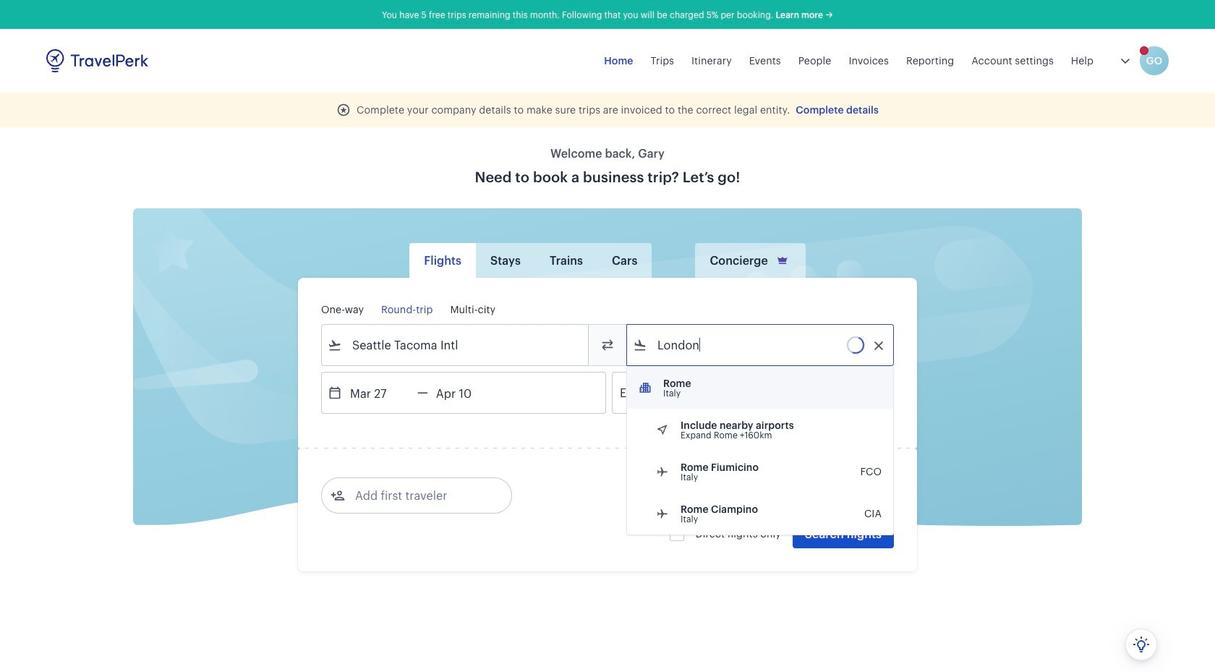 Task type: describe. For each thing, give the bounding box(es) containing it.
Add first traveler search field
[[345, 484, 496, 507]]

Return text field
[[428, 373, 503, 413]]



Task type: locate. For each thing, give the bounding box(es) containing it.
Depart text field
[[342, 373, 417, 413]]

To search field
[[647, 333, 875, 357]]

From search field
[[342, 333, 569, 357]]



